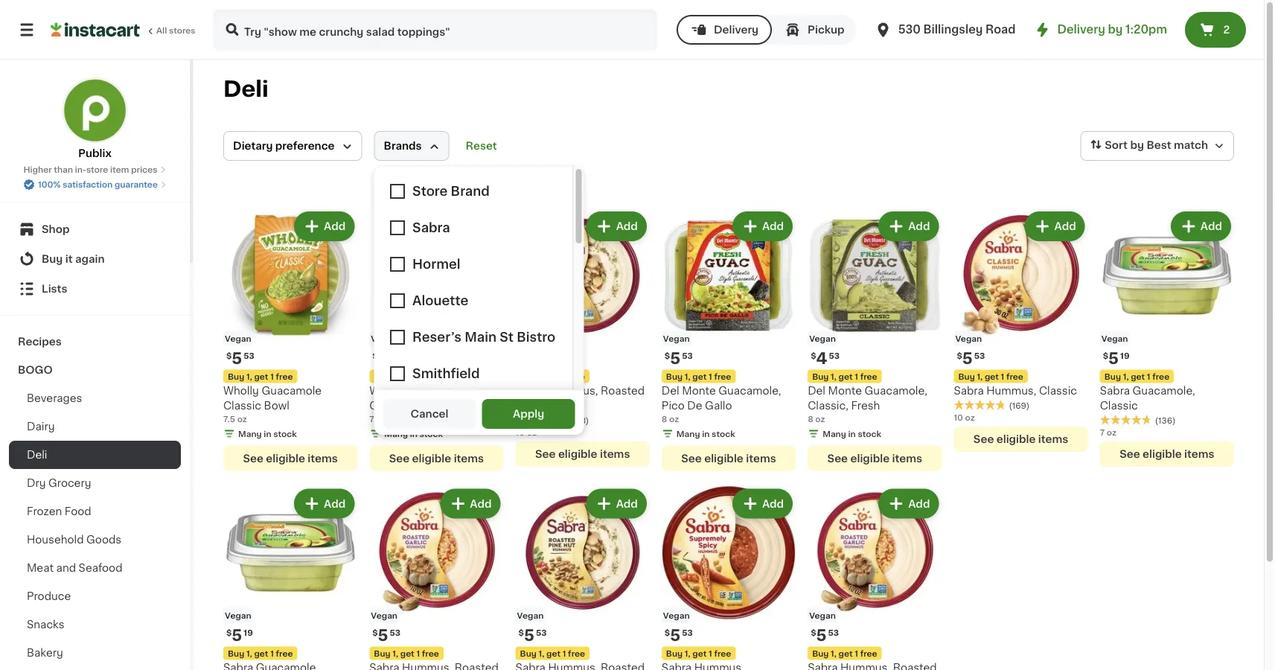 Task type: describe. For each thing, give the bounding box(es) containing it.
53 inside "$ 4 53"
[[829, 351, 840, 359]]

in for pico
[[702, 429, 710, 438]]

higher
[[23, 166, 52, 174]]

sabra for sabra guacamole, classic
[[1100, 385, 1130, 396]]

bowl inside $ buy 1, get 1 free wholly guacamole chunky bowl 7.5 oz
[[412, 400, 438, 410]]

0 vertical spatial $ 5 19
[[1103, 351, 1130, 366]]

de
[[687, 400, 702, 410]]

bogo
[[18, 365, 53, 375]]

roasted
[[601, 385, 645, 396]]

530 billingsley road
[[898, 24, 1016, 35]]

by for sort
[[1131, 140, 1144, 151]]

pine
[[516, 400, 539, 410]]

cancel
[[411, 409, 449, 419]]

items for wholly guacamole classic bowl
[[308, 453, 338, 463]]

brands
[[384, 141, 422, 151]]

guacamole, inside sabra guacamole, classic
[[1133, 385, 1196, 396]]

100% satisfaction guarantee button
[[23, 176, 167, 191]]

apply
[[513, 409, 544, 419]]

items for del monte guacamole, pico de gallo
[[746, 453, 776, 463]]

snacks link
[[9, 611, 181, 639]]

see for wholly guacamole chunky bowl
[[389, 453, 410, 463]]

8 inside "del monte guacamole, classic, fresh 8 oz"
[[808, 415, 814, 423]]

all
[[156, 26, 167, 35]]

classic for guacamole
[[223, 400, 261, 410]]

sabra hummus, classic
[[954, 385, 1077, 396]]

stores
[[169, 26, 196, 35]]

best
[[1147, 140, 1172, 151]]

eligible for sabra hummus, classic
[[997, 434, 1036, 444]]

apply button
[[482, 399, 575, 429]]

guacamole inside wholly guacamole classic bowl 7.5 oz
[[262, 385, 322, 396]]

del monte guacamole, classic, fresh 8 oz
[[808, 385, 928, 423]]

dairy link
[[9, 412, 181, 441]]

all stores
[[156, 26, 196, 35]]

again
[[75, 254, 105, 264]]

1 vertical spatial $ 5 19
[[226, 628, 253, 643]]

dry grocery
[[27, 478, 91, 488]]

pickup button
[[772, 15, 857, 45]]

pico
[[662, 400, 685, 410]]

bakery
[[27, 648, 63, 658]]

many for classic,
[[823, 429, 846, 438]]

dietary preference button
[[223, 131, 362, 161]]

delivery by 1:20pm
[[1058, 24, 1167, 35]]

recipes link
[[9, 328, 181, 356]]

gallo
[[705, 400, 732, 410]]

7
[[1100, 428, 1105, 437]]

publix
[[78, 148, 112, 159]]

dietary preference
[[233, 141, 335, 151]]

8 inside del monte guacamole, pico de gallo 8 oz
[[662, 415, 667, 423]]

buy it again
[[42, 254, 105, 264]]

items for sabra guacamole, classic
[[1185, 449, 1215, 459]]

see eligible items for sabra hummus, classic
[[974, 434, 1069, 444]]

wholly inside $ buy 1, get 1 free wholly guacamole chunky bowl 7.5 oz
[[369, 385, 405, 396]]

530 billingsley road button
[[875, 9, 1016, 51]]

see eligible items for sabra guacamole, classic
[[1120, 449, 1215, 459]]

(169)
[[1009, 402, 1030, 410]]

del for 4
[[808, 385, 826, 396]]

monte for 5
[[682, 385, 716, 396]]

see for sabra hummus, roasted pine nut
[[535, 449, 556, 459]]

2 button
[[1185, 12, 1246, 48]]

delivery for delivery
[[714, 25, 759, 35]]

cancel button
[[383, 399, 476, 429]]

see eligible items for del monte guacamole, classic, fresh
[[828, 453, 922, 463]]

eligible for wholly guacamole classic bowl
[[266, 453, 305, 463]]

household goods link
[[9, 526, 181, 554]]

grocery
[[48, 478, 91, 488]]

see eligible items for wholly guacamole classic bowl
[[243, 453, 338, 463]]

it
[[65, 254, 73, 264]]

$ 4 53
[[811, 351, 840, 366]]

many for bowl
[[238, 429, 262, 438]]

2
[[1224, 25, 1230, 35]]

in for bowl
[[264, 429, 271, 438]]

preference
[[275, 141, 335, 151]]

see eligible items button for wholly guacamole chunky bowl
[[369, 445, 504, 471]]

many in stock for bowl
[[238, 429, 297, 438]]

goods
[[86, 535, 121, 545]]

see eligible items button for wholly guacamole classic bowl
[[223, 445, 358, 471]]

10 for sabra hummus, classic
[[954, 413, 963, 422]]

bowl inside wholly guacamole classic bowl 7.5 oz
[[264, 400, 290, 410]]

oz inside $ buy 1, get 1 free wholly guacamole chunky bowl 7.5 oz
[[383, 415, 393, 423]]

lists link
[[9, 274, 181, 304]]

publix link
[[62, 77, 128, 161]]

brands button
[[374, 131, 449, 161]]

del for 5
[[662, 385, 680, 396]]

dietary
[[233, 141, 273, 151]]

$5.53 element
[[516, 349, 650, 368]]

1 inside $ buy 1, get 1 free wholly guacamole chunky bowl 7.5 oz
[[417, 372, 420, 380]]

meat and seafood
[[27, 563, 122, 573]]

in-
[[75, 166, 86, 174]]

7 oz
[[1100, 428, 1117, 437]]

snacks
[[27, 619, 64, 630]]

billingsley
[[924, 24, 983, 35]]

produce link
[[9, 582, 181, 611]]

Search field
[[214, 10, 656, 49]]

beverages
[[27, 393, 82, 404]]

sort
[[1105, 140, 1128, 151]]

monte for 4
[[828, 385, 862, 396]]

items for wholly guacamole chunky bowl
[[454, 453, 484, 463]]

frozen food link
[[9, 497, 181, 526]]

see eligible items for wholly guacamole chunky bowl
[[389, 453, 484, 463]]

eligible for del monte guacamole, pico de gallo
[[704, 453, 744, 463]]

sabra hummus, roasted pine nut
[[516, 385, 645, 410]]

eligible for del monte guacamole, classic, fresh
[[851, 453, 890, 463]]

see for wholly guacamole classic bowl
[[243, 453, 264, 463]]

items for del monte guacamole, classic, fresh
[[892, 453, 922, 463]]

lists
[[42, 284, 67, 294]]

stock for pico
[[712, 429, 735, 438]]

road
[[986, 24, 1016, 35]]

buy it again link
[[9, 244, 181, 274]]

stock for get
[[420, 429, 443, 438]]



Task type: locate. For each thing, give the bounding box(es) containing it.
many in stock for classic,
[[823, 429, 882, 438]]

recipes
[[18, 337, 62, 347]]

1 horizontal spatial wholly
[[369, 385, 405, 396]]

see eligible items button down (136)
[[1100, 441, 1234, 467]]

match
[[1174, 140, 1208, 151]]

4 many from the left
[[677, 429, 700, 438]]

best match
[[1147, 140, 1208, 151]]

1 horizontal spatial guacamole,
[[865, 385, 928, 396]]

stock down 'fresh'
[[858, 429, 882, 438]]

2 in from the left
[[848, 429, 856, 438]]

service type group
[[677, 15, 857, 45]]

by inside field
[[1131, 140, 1144, 151]]

see eligible items button for sabra hummus, classic
[[954, 426, 1088, 452]]

0 horizontal spatial guacamole,
[[719, 385, 781, 396]]

guacamole, for 5
[[719, 385, 781, 396]]

2 sabra from the left
[[954, 385, 984, 396]]

see eligible items button down 'fresh'
[[808, 445, 942, 471]]

stock for classic,
[[858, 429, 882, 438]]

3 in from the left
[[410, 429, 418, 438]]

2 hummus, from the left
[[987, 385, 1037, 396]]

hummus,
[[548, 385, 598, 396], [987, 385, 1037, 396]]

see down classic,
[[828, 453, 848, 463]]

by left 1:20pm
[[1108, 24, 1123, 35]]

see eligible items button down (169)
[[954, 426, 1088, 452]]

1 in from the left
[[264, 429, 271, 438]]

all stores link
[[51, 9, 197, 51]]

0 horizontal spatial 10 oz
[[516, 428, 537, 437]]

(113)
[[571, 416, 589, 425]]

10 oz inside "product" group
[[516, 428, 537, 437]]

items
[[1038, 434, 1069, 444], [600, 449, 630, 459], [1185, 449, 1215, 459], [308, 453, 338, 463], [892, 453, 922, 463], [454, 453, 484, 463], [746, 453, 776, 463]]

guacamole
[[262, 385, 322, 396], [408, 385, 468, 396]]

1 horizontal spatial 19
[[1121, 351, 1130, 359]]

many down wholly guacamole classic bowl 7.5 oz
[[238, 429, 262, 438]]

household goods
[[27, 535, 121, 545]]

$ inside $ buy 1, get 1 free wholly guacamole chunky bowl 7.5 oz
[[372, 351, 378, 359]]

many for get
[[384, 429, 408, 438]]

see eligible items down (136)
[[1120, 449, 1215, 459]]

see eligible items button down cancel button at the left of page
[[369, 445, 504, 471]]

eligible down 'fresh'
[[851, 453, 890, 463]]

eligible for wholly guacamole chunky bowl
[[412, 453, 451, 463]]

wholly inside wholly guacamole classic bowl 7.5 oz
[[223, 385, 259, 396]]

1, inside $ buy 1, get 1 free wholly guacamole chunky bowl 7.5 oz
[[393, 372, 398, 380]]

0 horizontal spatial 19
[[244, 628, 253, 637]]

see eligible items down (169)
[[974, 434, 1069, 444]]

8 down classic,
[[808, 415, 814, 423]]

see eligible items button for del monte guacamole, pico de gallo
[[662, 445, 796, 471]]

prices
[[131, 166, 157, 174]]

1 horizontal spatial hummus,
[[987, 385, 1037, 396]]

0 horizontal spatial 7.5
[[223, 415, 235, 423]]

1 hummus, from the left
[[548, 385, 598, 396]]

classic inside wholly guacamole classic bowl 7.5 oz
[[223, 400, 261, 410]]

in for get
[[410, 429, 418, 438]]

del up pico
[[662, 385, 680, 396]]

0 horizontal spatial monte
[[682, 385, 716, 396]]

many in stock for get
[[384, 429, 443, 438]]

many for pico
[[677, 429, 700, 438]]

1 wholly from the left
[[223, 385, 259, 396]]

10 oz down apply
[[516, 428, 537, 437]]

3 stock from the left
[[420, 429, 443, 438]]

eligible down (169)
[[997, 434, 1036, 444]]

1 horizontal spatial $ 5 19
[[1103, 351, 1130, 366]]

dairy
[[27, 421, 55, 432]]

add
[[324, 221, 346, 232], [616, 221, 638, 232], [762, 221, 784, 232], [908, 221, 930, 232], [1055, 221, 1076, 232], [1201, 221, 1223, 232], [324, 498, 346, 509], [470, 498, 492, 509], [616, 498, 638, 509], [762, 498, 784, 509], [908, 498, 930, 509]]

many down the chunky
[[384, 429, 408, 438]]

10 down sabra hummus, classic
[[954, 413, 963, 422]]

many in stock down de at the right of page
[[677, 429, 735, 438]]

2 stock from the left
[[858, 429, 882, 438]]

100% satisfaction guarantee
[[38, 181, 158, 189]]

stock
[[273, 429, 297, 438], [858, 429, 882, 438], [420, 429, 443, 438], [712, 429, 735, 438]]

instacart logo image
[[51, 21, 140, 39]]

1
[[270, 372, 274, 380], [563, 372, 566, 380], [855, 372, 858, 380], [417, 372, 420, 380], [709, 372, 712, 380], [1001, 372, 1005, 380], [1147, 372, 1151, 380], [270, 649, 274, 657], [563, 649, 566, 657], [855, 649, 858, 657], [417, 649, 420, 657], [709, 649, 712, 657]]

1 sabra from the left
[[516, 385, 546, 396]]

many in stock for pico
[[677, 429, 735, 438]]

see down apply
[[535, 449, 556, 459]]

see eligible items button for sabra hummus, roasted pine nut
[[516, 441, 650, 467]]

higher than in-store item prices link
[[23, 164, 166, 176]]

None search field
[[213, 9, 657, 51]]

0 horizontal spatial deli
[[27, 450, 47, 460]]

stock for bowl
[[273, 429, 297, 438]]

3 many in stock from the left
[[384, 429, 443, 438]]

guacamole, up 'fresh'
[[865, 385, 928, 396]]

1 horizontal spatial sabra
[[954, 385, 984, 396]]

deli up dietary
[[223, 79, 269, 100]]

delivery inside delivery by 1:20pm link
[[1058, 24, 1106, 35]]

in down 'fresh'
[[848, 429, 856, 438]]

0 horizontal spatial 8
[[662, 415, 667, 423]]

in down wholly guacamole classic bowl 7.5 oz
[[264, 429, 271, 438]]

see eligible items for del monte guacamole, pico de gallo
[[681, 453, 776, 463]]

seafood
[[79, 563, 122, 573]]

see down wholly guacamole classic bowl 7.5 oz
[[243, 453, 264, 463]]

2 8 from the left
[[662, 415, 667, 423]]

Best match Sort by field
[[1081, 131, 1234, 161]]

bowl
[[264, 400, 290, 410], [412, 400, 438, 410]]

see eligible items button down gallo
[[662, 445, 796, 471]]

see down sabra hummus, classic
[[974, 434, 994, 444]]

7.5
[[223, 415, 235, 423], [369, 415, 381, 423]]

buy
[[42, 254, 63, 264], [228, 372, 244, 380], [520, 372, 537, 380], [812, 372, 829, 380], [374, 372, 391, 380], [666, 372, 683, 380], [959, 372, 975, 380], [1105, 372, 1121, 380], [228, 649, 244, 657], [520, 649, 537, 657], [812, 649, 829, 657], [374, 649, 391, 657], [666, 649, 683, 657]]

(136)
[[1155, 416, 1176, 425]]

1 horizontal spatial del
[[808, 385, 826, 396]]

many in stock down 'fresh'
[[823, 429, 882, 438]]

buy inside $ buy 1, get 1 free wholly guacamole chunky bowl 7.5 oz
[[374, 372, 391, 380]]

pickup
[[808, 25, 845, 35]]

shop
[[42, 224, 70, 235]]

sort by
[[1105, 140, 1144, 151]]

see eligible items
[[974, 434, 1069, 444], [535, 449, 630, 459], [1120, 449, 1215, 459], [243, 453, 338, 463], [828, 453, 922, 463], [389, 453, 484, 463], [681, 453, 776, 463]]

and
[[56, 563, 76, 573]]

1 stock from the left
[[273, 429, 297, 438]]

4 in from the left
[[702, 429, 710, 438]]

1 8 from the left
[[808, 415, 814, 423]]

guacamole, up (136)
[[1133, 385, 1196, 396]]

2 7.5 from the left
[[369, 415, 381, 423]]

1,
[[246, 372, 252, 380], [539, 372, 545, 380], [831, 372, 837, 380], [393, 372, 398, 380], [685, 372, 691, 380], [977, 372, 983, 380], [1123, 372, 1129, 380], [246, 649, 252, 657], [539, 649, 545, 657], [831, 649, 837, 657], [393, 649, 398, 657], [685, 649, 691, 657]]

hummus, for roasted
[[548, 385, 598, 396]]

3 many from the left
[[384, 429, 408, 438]]

0 horizontal spatial delivery
[[714, 25, 759, 35]]

2 many from the left
[[823, 429, 846, 438]]

2 del from the left
[[662, 385, 680, 396]]

1 horizontal spatial 10 oz
[[954, 413, 975, 422]]

1 guacamole, from the left
[[865, 385, 928, 396]]

classic for hummus,
[[1039, 385, 1077, 396]]

eligible down wholly guacamole classic bowl 7.5 oz
[[266, 453, 305, 463]]

monte up classic,
[[828, 385, 862, 396]]

1 guacamole from the left
[[262, 385, 322, 396]]

see eligible items button for sabra guacamole, classic
[[1100, 441, 1234, 467]]

shop link
[[9, 214, 181, 244]]

produce
[[27, 591, 71, 602]]

2 many in stock from the left
[[823, 429, 882, 438]]

many in stock down wholly guacamole classic bowl 7.5 oz
[[238, 429, 297, 438]]

see
[[974, 434, 994, 444], [535, 449, 556, 459], [1120, 449, 1140, 459], [243, 453, 264, 463], [828, 453, 848, 463], [389, 453, 410, 463], [681, 453, 702, 463]]

classic for guacamole,
[[1100, 400, 1138, 410]]

4 many in stock from the left
[[677, 429, 735, 438]]

1 vertical spatial 19
[[244, 628, 253, 637]]

delivery for delivery by 1:20pm
[[1058, 24, 1106, 35]]

product group containing add
[[516, 208, 650, 467]]

item
[[110, 166, 129, 174]]

eligible down gallo
[[704, 453, 744, 463]]

1 vertical spatial 10
[[516, 428, 525, 437]]

product group containing wholly guacamole chunky bowl
[[369, 208, 504, 471]]

see down cancel button at the left of page
[[389, 453, 410, 463]]

1 horizontal spatial classic
[[1039, 385, 1077, 396]]

guarantee
[[115, 181, 158, 189]]

eligible for sabra hummus, roasted pine nut
[[558, 449, 598, 459]]

sabra inside sabra hummus, roasted pine nut
[[516, 385, 546, 396]]

0 horizontal spatial $ 5 19
[[226, 628, 253, 643]]

bogo link
[[9, 356, 181, 384]]

$ inside "$ 4 53"
[[811, 351, 816, 359]]

0 horizontal spatial by
[[1108, 24, 1123, 35]]

free inside $ buy 1, get 1 free wholly guacamole chunky bowl 7.5 oz
[[422, 372, 439, 380]]

$ 5 53
[[226, 351, 255, 366], [665, 351, 693, 366], [957, 351, 985, 366], [519, 628, 547, 643], [811, 628, 839, 643], [372, 628, 401, 643], [665, 628, 693, 643]]

guacamole inside $ buy 1, get 1 free wholly guacamole chunky bowl 7.5 oz
[[408, 385, 468, 396]]

dry grocery link
[[9, 469, 181, 497]]

530
[[898, 24, 921, 35]]

oz inside wholly guacamole classic bowl 7.5 oz
[[237, 415, 247, 423]]

sabra for sabra hummus, classic
[[954, 385, 984, 396]]

by right sort
[[1131, 140, 1144, 151]]

buy 1, get 1 free
[[228, 372, 293, 380], [520, 372, 585, 380], [812, 372, 878, 380], [666, 372, 731, 380], [959, 372, 1024, 380], [1105, 372, 1170, 380], [228, 649, 293, 657], [520, 649, 585, 657], [812, 649, 878, 657], [374, 649, 439, 657], [666, 649, 731, 657]]

monte inside "del monte guacamole, classic, fresh 8 oz"
[[828, 385, 862, 396]]

many in stock down the cancel
[[384, 429, 443, 438]]

1 horizontal spatial deli
[[223, 79, 269, 100]]

$ buy 1, get 1 free wholly guacamole chunky bowl 7.5 oz
[[369, 351, 468, 423]]

sabra inside sabra guacamole, classic
[[1100, 385, 1130, 396]]

0 horizontal spatial sabra
[[516, 385, 546, 396]]

0 horizontal spatial guacamole
[[262, 385, 322, 396]]

1 vertical spatial by
[[1131, 140, 1144, 151]]

many down classic,
[[823, 429, 846, 438]]

than
[[54, 166, 73, 174]]

see eligible items down cancel button at the left of page
[[389, 453, 484, 463]]

frozen
[[27, 506, 62, 517]]

1 monte from the left
[[828, 385, 862, 396]]

hummus, up nut
[[548, 385, 598, 396]]

2 bowl from the left
[[412, 400, 438, 410]]

1 horizontal spatial 7.5
[[369, 415, 381, 423]]

8 down pico
[[662, 415, 667, 423]]

delivery inside button
[[714, 25, 759, 35]]

8
[[808, 415, 814, 423], [662, 415, 667, 423]]

hummus, inside sabra hummus, roasted pine nut
[[548, 385, 598, 396]]

household
[[27, 535, 84, 545]]

eligible down (113)
[[558, 449, 598, 459]]

10 oz for sabra hummus, classic
[[954, 413, 975, 422]]

guacamole, inside "del monte guacamole, classic, fresh 8 oz"
[[865, 385, 928, 396]]

2 wholly from the left
[[369, 385, 405, 396]]

store
[[86, 166, 108, 174]]

3 sabra from the left
[[1100, 385, 1130, 396]]

0 horizontal spatial bowl
[[264, 400, 290, 410]]

10 oz down sabra hummus, classic
[[954, 413, 975, 422]]

satisfaction
[[63, 181, 113, 189]]

10 for sabra hummus, roasted pine nut
[[516, 428, 525, 437]]

by
[[1108, 24, 1123, 35], [1131, 140, 1144, 151]]

10 oz for sabra hummus, roasted pine nut
[[516, 428, 537, 437]]

guacamole, up gallo
[[719, 385, 781, 396]]

wholly guacamole classic bowl 7.5 oz
[[223, 385, 322, 423]]

0 horizontal spatial del
[[662, 385, 680, 396]]

100%
[[38, 181, 61, 189]]

delivery by 1:20pm link
[[1034, 21, 1167, 39]]

reset
[[466, 141, 497, 151]]

nut
[[541, 400, 560, 410]]

in down the cancel
[[410, 429, 418, 438]]

3 guacamole, from the left
[[1133, 385, 1196, 396]]

items for sabra hummus, classic
[[1038, 434, 1069, 444]]

stock down gallo
[[712, 429, 735, 438]]

del inside del monte guacamole, pico de gallo 8 oz
[[662, 385, 680, 396]]

2 horizontal spatial classic
[[1100, 400, 1138, 410]]

see eligible items down 'fresh'
[[828, 453, 922, 463]]

2 horizontal spatial sabra
[[1100, 385, 1130, 396]]

product group containing 4
[[808, 208, 942, 471]]

many in stock
[[238, 429, 297, 438], [823, 429, 882, 438], [384, 429, 443, 438], [677, 429, 735, 438]]

see for sabra guacamole, classic
[[1120, 449, 1140, 459]]

see down de at the right of page
[[681, 453, 702, 463]]

add button
[[296, 213, 353, 240], [588, 213, 645, 240], [734, 213, 792, 240], [880, 213, 938, 240], [1026, 213, 1084, 240], [1172, 213, 1230, 240], [296, 490, 353, 517], [442, 490, 499, 517], [588, 490, 645, 517], [734, 490, 792, 517], [880, 490, 938, 517]]

10 oz
[[954, 413, 975, 422], [516, 428, 537, 437]]

in for classic,
[[848, 429, 856, 438]]

delivery
[[1058, 24, 1106, 35], [714, 25, 759, 35]]

oz
[[965, 413, 975, 422], [237, 415, 247, 423], [815, 415, 825, 423], [383, 415, 393, 423], [669, 415, 679, 423], [527, 428, 537, 437], [1107, 428, 1117, 437]]

hummus, for classic
[[987, 385, 1037, 396]]

get inside $ buy 1, get 1 free wholly guacamole chunky bowl 7.5 oz
[[400, 372, 415, 380]]

1:20pm
[[1126, 24, 1167, 35]]

see eligible items button down (113)
[[516, 441, 650, 467]]

7.5 inside $ buy 1, get 1 free wholly guacamole chunky bowl 7.5 oz
[[369, 415, 381, 423]]

see eligible items down (113)
[[535, 449, 630, 459]]

oz inside "del monte guacamole, classic, fresh 8 oz"
[[815, 415, 825, 423]]

0 horizontal spatial wholly
[[223, 385, 259, 396]]

1 horizontal spatial 8
[[808, 415, 814, 423]]

see eligible items button down wholly guacamole classic bowl 7.5 oz
[[223, 445, 358, 471]]

4 stock from the left
[[712, 429, 735, 438]]

many down de at the right of page
[[677, 429, 700, 438]]

items for sabra hummus, roasted pine nut
[[600, 449, 630, 459]]

0 vertical spatial 10 oz
[[954, 413, 975, 422]]

2 horizontal spatial guacamole,
[[1133, 385, 1196, 396]]

oz inside del monte guacamole, pico de gallo 8 oz
[[669, 415, 679, 423]]

monte up de at the right of page
[[682, 385, 716, 396]]

1 vertical spatial 10 oz
[[516, 428, 537, 437]]

frozen food
[[27, 506, 91, 517]]

guacamole, for 4
[[865, 385, 928, 396]]

by for delivery
[[1108, 24, 1123, 35]]

meat
[[27, 563, 54, 573]]

1 7.5 from the left
[[223, 415, 235, 423]]

monte inside del monte guacamole, pico de gallo 8 oz
[[682, 385, 716, 396]]

1 horizontal spatial monte
[[828, 385, 862, 396]]

higher than in-store item prices
[[23, 166, 157, 174]]

0 vertical spatial 19
[[1121, 351, 1130, 359]]

1 many from the left
[[238, 429, 262, 438]]

2 monte from the left
[[682, 385, 716, 396]]

0 horizontal spatial hummus,
[[548, 385, 598, 396]]

del up classic,
[[808, 385, 826, 396]]

1 vertical spatial deli
[[27, 450, 47, 460]]

classic inside sabra guacamole, classic
[[1100, 400, 1138, 410]]

deli link
[[9, 441, 181, 469]]

1 bowl from the left
[[264, 400, 290, 410]]

1 horizontal spatial by
[[1131, 140, 1144, 151]]

10 down apply
[[516, 428, 525, 437]]

stock down wholly guacamole classic bowl 7.5 oz
[[273, 429, 297, 438]]

fresh
[[851, 400, 880, 410]]

7.5 inside wholly guacamole classic bowl 7.5 oz
[[223, 415, 235, 423]]

see eligible items for sabra hummus, roasted pine nut
[[535, 449, 630, 459]]

1 many in stock from the left
[[238, 429, 297, 438]]

0 horizontal spatial 10
[[516, 428, 525, 437]]

2 guacamole from the left
[[408, 385, 468, 396]]

see for del monte guacamole, pico de gallo
[[681, 453, 702, 463]]

sabra for sabra hummus, roasted pine nut
[[516, 385, 546, 396]]

publix logo image
[[62, 77, 128, 143]]

★★★★★
[[954, 399, 1006, 410], [954, 399, 1006, 410], [516, 414, 568, 425], [516, 414, 568, 425], [1100, 414, 1152, 425], [1100, 414, 1152, 425]]

10 inside "product" group
[[516, 428, 525, 437]]

sabra guacamole, classic
[[1100, 385, 1196, 410]]

see for sabra hummus, classic
[[974, 434, 994, 444]]

see eligible items down gallo
[[681, 453, 776, 463]]

in
[[264, 429, 271, 438], [848, 429, 856, 438], [410, 429, 418, 438], [702, 429, 710, 438]]

1 horizontal spatial guacamole
[[408, 385, 468, 396]]

0 vertical spatial 10
[[954, 413, 963, 422]]

classic,
[[808, 400, 849, 410]]

get
[[254, 372, 268, 380], [547, 372, 561, 380], [839, 372, 853, 380], [400, 372, 415, 380], [693, 372, 707, 380], [985, 372, 999, 380], [1131, 372, 1145, 380], [254, 649, 268, 657], [547, 649, 561, 657], [839, 649, 853, 657], [400, 649, 415, 657], [693, 649, 707, 657]]

eligible down cancel button at the left of page
[[412, 453, 451, 463]]

deli up the dry
[[27, 450, 47, 460]]

1 horizontal spatial delivery
[[1058, 24, 1106, 35]]

1 horizontal spatial 10
[[954, 413, 963, 422]]

eligible down (136)
[[1143, 449, 1182, 459]]

see for del monte guacamole, classic, fresh
[[828, 453, 848, 463]]

stock down cancel button at the left of page
[[420, 429, 443, 438]]

1 horizontal spatial bowl
[[412, 400, 438, 410]]

4
[[816, 351, 827, 366]]

del monte guacamole, pico de gallo 8 oz
[[662, 385, 781, 423]]

sabra
[[516, 385, 546, 396], [954, 385, 984, 396], [1100, 385, 1130, 396]]

bakery link
[[9, 639, 181, 667]]

1 del from the left
[[808, 385, 826, 396]]

see eligible items down wholly guacamole classic bowl 7.5 oz
[[243, 453, 338, 463]]

beverages link
[[9, 384, 181, 412]]

guacamole, inside del monte guacamole, pico de gallo 8 oz
[[719, 385, 781, 396]]

product group
[[223, 208, 358, 471], [369, 208, 504, 471], [516, 208, 650, 467], [662, 208, 796, 471], [808, 208, 942, 471], [954, 208, 1088, 452], [1100, 208, 1234, 467], [223, 486, 358, 670], [369, 486, 504, 670], [516, 486, 650, 670], [662, 486, 796, 670], [808, 486, 942, 670]]

in down de at the right of page
[[702, 429, 710, 438]]

see eligible items button for del monte guacamole, classic, fresh
[[808, 445, 942, 471]]

eligible for sabra guacamole, classic
[[1143, 449, 1182, 459]]

0 vertical spatial by
[[1108, 24, 1123, 35]]

0 horizontal spatial classic
[[223, 400, 261, 410]]

chunky
[[369, 400, 410, 410]]

see down sabra guacamole, classic
[[1120, 449, 1140, 459]]

del inside "del monte guacamole, classic, fresh 8 oz"
[[808, 385, 826, 396]]

$ 5 19
[[1103, 351, 1130, 366], [226, 628, 253, 643]]

0 vertical spatial deli
[[223, 79, 269, 100]]

dry
[[27, 478, 46, 488]]

hummus, up (169)
[[987, 385, 1037, 396]]

2 guacamole, from the left
[[719, 385, 781, 396]]



Task type: vqa. For each thing, say whether or not it's contained in the screenshot.
Saved 'button'
no



